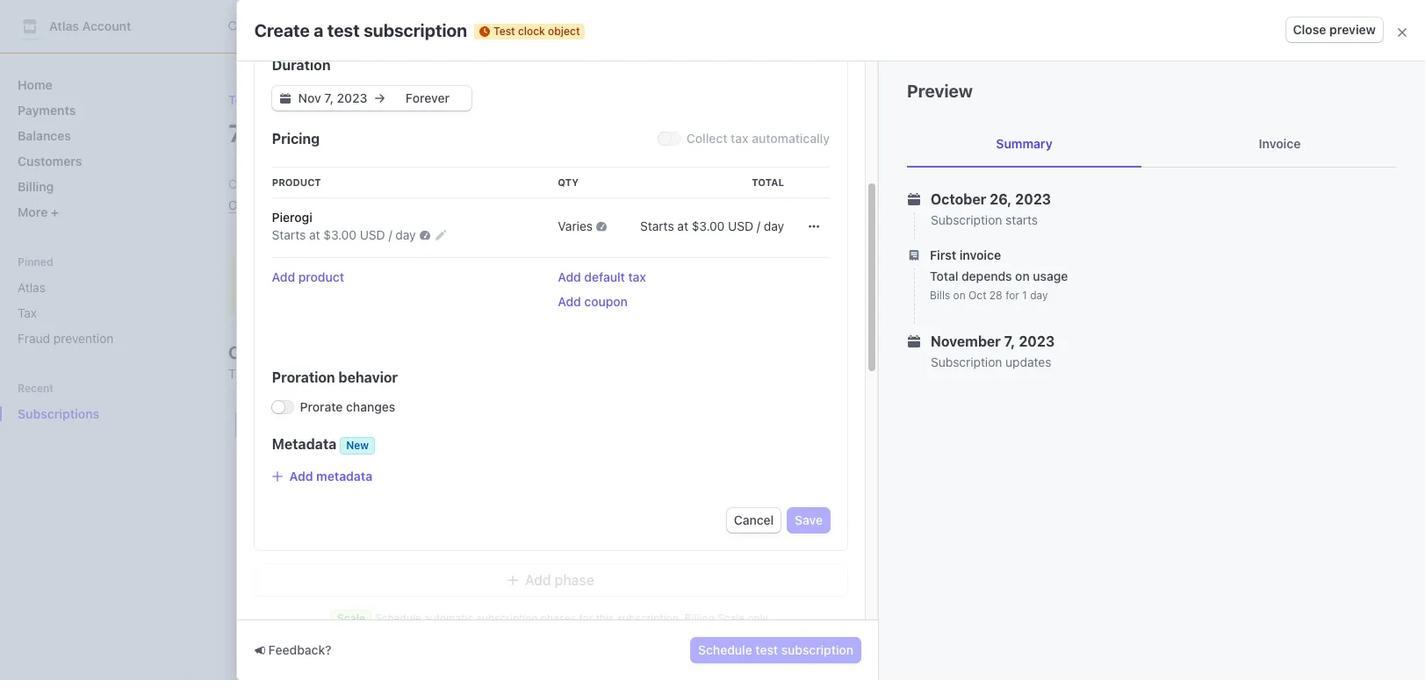 Task type: describe. For each thing, give the bounding box(es) containing it.
collect tax automatically
[[687, 131, 830, 146]]

tax inside button
[[629, 270, 646, 285]]

2023 left 5:00
[[472, 278, 508, 294]]

these
[[228, 366, 263, 381]]

clock for object
[[518, 24, 545, 37]]

Search search field
[[218, 10, 713, 43]]

1 horizontal spatial /
[[757, 219, 761, 234]]

1 horizontal spatial at
[[512, 278, 525, 294]]

26, inside the october 26, 2023 subscription starts
[[990, 192, 1012, 207]]

a
[[314, 20, 324, 40]]

clock
[[228, 343, 275, 363]]

pierogi
[[272, 210, 312, 225]]

0 vertical spatial time
[[339, 278, 370, 294]]

7
[[228, 118, 243, 147]]

november 7, 2023 subscription updates
[[931, 334, 1055, 370]]

1 horizontal spatial $3.00
[[692, 219, 725, 234]]

atlas account button
[[18, 14, 149, 39]]

save button
[[788, 509, 830, 533]]

2023 inside created on oct 18, 2023
[[272, 198, 302, 213]]

schedule test subscription button
[[691, 639, 861, 663]]

summary link
[[907, 121, 1142, 167]]

usage
[[1033, 269, 1069, 284]]

svg image inside add phase button
[[508, 576, 518, 586]]

7 day trial
[[228, 118, 340, 147]]

product
[[298, 270, 344, 285]]

first invoice total depends on usage bills on oct 28 for 1 day
[[930, 248, 1069, 302]]

tab list containing summary
[[907, 121, 1398, 168]]

0 horizontal spatial usd
[[360, 228, 385, 242]]

october 26, 2023 subscription starts
[[931, 192, 1052, 228]]

clock.
[[543, 366, 576, 381]]

tax
[[18, 306, 37, 321]]

test for test clock object
[[494, 24, 515, 37]]

are
[[312, 366, 330, 381]]

the
[[372, 366, 391, 381]]

start date field
[[292, 90, 374, 107]]

save
[[795, 513, 823, 528]]

test for test clocks
[[228, 92, 254, 107]]

test clock object
[[494, 24, 580, 37]]

1 scale from the left
[[337, 612, 366, 625]]

0 horizontal spatial 26,
[[447, 278, 469, 294]]

0 vertical spatial subscription
[[364, 20, 467, 40]]

test
[[688, 54, 711, 65]]

the
[[271, 278, 296, 294]]

depends
[[962, 269, 1012, 284]]

core navigation links element
[[11, 70, 179, 227]]

schedule for schedule automatic subscription phases for this subscription. billing scale only.
[[375, 612, 421, 625]]

oct inside created on oct 18, 2023
[[228, 198, 249, 213]]

atlas account
[[49, 18, 131, 33]]

prorate changes
[[300, 400, 395, 415]]

summary
[[996, 136, 1053, 151]]

for inside first invoice total depends on usage bills on oct 28 for 1 day
[[1006, 289, 1020, 302]]

prorate
[[300, 400, 343, 415]]

home
[[18, 77, 52, 92]]

oct inside first invoice total depends on usage bills on oct 28 for 1 day
[[969, 289, 987, 302]]

utc
[[590, 278, 619, 294]]

november
[[931, 334, 1001, 350]]

add metadata
[[290, 469, 373, 484]]

automatic
[[424, 612, 474, 625]]

updates
[[1006, 355, 1052, 370]]

clock for time
[[300, 278, 336, 294]]

test inside button
[[756, 643, 778, 658]]

close
[[1294, 22, 1327, 37]]

preview
[[1330, 22, 1377, 37]]

add for add coupon
[[558, 294, 581, 309]]

2023 inside november 7, 2023 subscription updates
[[1019, 334, 1055, 350]]

metadata
[[316, 469, 373, 484]]

created
[[228, 177, 274, 192]]

2 horizontal spatial on
[[1016, 269, 1030, 284]]

test clocks link
[[228, 92, 295, 107]]

prevention
[[53, 331, 114, 346]]

1 horizontal spatial starts
[[640, 219, 674, 234]]

clock objects these objects are tied to the time and existence of this clock.
[[228, 343, 576, 381]]

0 horizontal spatial test
[[327, 20, 360, 40]]

subscription for schedule test subscription
[[782, 643, 854, 658]]

new
[[346, 439, 369, 452]]

finish simulation
[[1238, 125, 1335, 140]]

bibbybib@gmail.com
[[274, 426, 393, 441]]

1 horizontal spatial this
[[596, 612, 614, 625]]

2 vertical spatial on
[[954, 289, 966, 302]]

invoice
[[960, 248, 1002, 263]]

day inside first invoice total depends on usage bills on oct 28 for 1 day
[[1031, 289, 1048, 302]]

simulation
[[1275, 125, 1335, 140]]

finish
[[1238, 125, 1272, 140]]

subscription for november
[[931, 355, 1003, 370]]

the clock time is october 26, 2023 at 5:00 am utc
[[271, 278, 619, 294]]

atlas for atlas
[[18, 280, 46, 295]]

30 days
[[337, 198, 382, 213]]

schedule test subscription
[[699, 643, 854, 658]]

add coupon
[[558, 294, 628, 309]]

created on oct 18, 2023
[[228, 177, 302, 213]]

pinned element
[[11, 273, 179, 353]]

1 vertical spatial billing
[[685, 612, 715, 625]]

search
[[246, 18, 287, 33]]

only.
[[748, 612, 771, 625]]

add default tax
[[558, 270, 646, 285]]

end date field
[[387, 90, 468, 107]]

finish simulation button
[[1231, 121, 1342, 145]]

to
[[358, 366, 369, 381]]

customers link
[[11, 147, 179, 176]]

create a test subscription
[[254, 20, 467, 40]]

pinned
[[18, 256, 53, 269]]

add product
[[272, 270, 344, 285]]

more
[[18, 205, 51, 220]]

behavior
[[339, 370, 398, 386]]



Task type: locate. For each thing, give the bounding box(es) containing it.
0 horizontal spatial subscription
[[364, 20, 467, 40]]

add for add phase
[[525, 573, 551, 589]]

this right of
[[519, 366, 539, 381]]

subscription for october
[[931, 213, 1003, 228]]

starts
[[640, 219, 674, 234], [272, 228, 306, 242]]

0 horizontal spatial at
[[309, 228, 320, 242]]

changes
[[346, 400, 395, 415]]

add left product
[[272, 270, 295, 285]]

2023 down "product"
[[272, 198, 302, 213]]

1 horizontal spatial oct
[[969, 289, 987, 302]]

0 vertical spatial tax
[[731, 131, 749, 146]]

clocks
[[257, 92, 295, 107]]

1 horizontal spatial subscription
[[477, 612, 538, 625]]

data
[[714, 54, 738, 65]]

total inside first invoice total depends on usage bills on oct 28 for 1 day
[[930, 269, 959, 284]]

customer
[[274, 408, 331, 423]]

trial
[[296, 118, 340, 147]]

payments link
[[11, 96, 179, 125]]

objects left are
[[267, 366, 308, 381]]

starts at $3.00 usd / day
[[640, 219, 784, 234], [272, 228, 416, 242]]

0 vertical spatial 26,
[[990, 192, 1012, 207]]

billing link
[[11, 172, 179, 201]]

0 vertical spatial clock
[[518, 24, 545, 37]]

28
[[990, 289, 1003, 302]]

subscription inside november 7, 2023 subscription updates
[[931, 355, 1003, 370]]

billing right subscription.
[[685, 612, 715, 625]]

1 horizontal spatial october
[[931, 192, 987, 207]]

existence
[[447, 366, 501, 381]]

fraud prevention
[[18, 331, 114, 346]]

1 vertical spatial schedule
[[699, 643, 753, 658]]

0 horizontal spatial this
[[519, 366, 539, 381]]

october up first
[[931, 192, 987, 207]]

0 horizontal spatial tax
[[629, 270, 646, 285]]

1 vertical spatial for
[[579, 612, 593, 625]]

this
[[519, 366, 539, 381], [596, 612, 614, 625]]

1 horizontal spatial total
[[930, 269, 959, 284]]

starts up add default tax at the left
[[640, 219, 674, 234]]

metadata
[[272, 437, 337, 452]]

balances link
[[11, 121, 179, 150]]

customer bibbybib@gmail.com
[[274, 408, 393, 441]]

0 vertical spatial this
[[519, 366, 539, 381]]

0 horizontal spatial time
[[339, 278, 370, 294]]

1 horizontal spatial test
[[756, 643, 778, 658]]

1 vertical spatial clock
[[300, 278, 336, 294]]

0 horizontal spatial clock
[[300, 278, 336, 294]]

1 horizontal spatial on
[[954, 289, 966, 302]]

1 vertical spatial on
[[1016, 269, 1030, 284]]

test
[[494, 24, 515, 37], [228, 92, 254, 107]]

objects
[[279, 343, 341, 363], [267, 366, 308, 381]]

duration
[[272, 57, 331, 73]]

tab list
[[907, 121, 1398, 168]]

svg image
[[280, 93, 290, 104]]

26, right is
[[447, 278, 469, 294]]

add inside button
[[558, 270, 581, 285]]

test right a
[[327, 20, 360, 40]]

0 horizontal spatial starts
[[272, 228, 306, 242]]

bills
[[930, 289, 951, 302]]

0 vertical spatial subscription
[[931, 213, 1003, 228]]

total up bills
[[930, 269, 959, 284]]

add for add default tax
[[558, 270, 581, 285]]

days
[[355, 198, 382, 213]]

0 vertical spatial on
[[277, 177, 291, 192]]

on up "oct 18, 2023" button at the left top of page
[[277, 177, 291, 192]]

subscription
[[364, 20, 467, 40], [477, 612, 538, 625], [782, 643, 854, 658]]

invoice
[[1259, 136, 1301, 151]]

clock left object
[[518, 24, 545, 37]]

phases
[[541, 612, 576, 625]]

0 vertical spatial test
[[494, 24, 515, 37]]

test up 7
[[228, 92, 254, 107]]

2 horizontal spatial at
[[678, 219, 689, 234]]

subscription up "invoice"
[[931, 213, 1003, 228]]

/
[[757, 219, 761, 234], [389, 228, 392, 242]]

0 vertical spatial objects
[[279, 343, 341, 363]]

at
[[678, 219, 689, 234], [309, 228, 320, 242], [512, 278, 525, 294]]

qty
[[558, 177, 579, 188]]

pinned navigation links element
[[11, 255, 179, 353]]

1 horizontal spatial test
[[494, 24, 515, 37]]

1 vertical spatial test
[[756, 643, 778, 658]]

first
[[930, 248, 957, 263]]

0 vertical spatial atlas
[[49, 18, 79, 33]]

0 vertical spatial billing
[[18, 179, 54, 194]]

is
[[373, 278, 385, 294]]

feedback? button
[[254, 642, 332, 660]]

2 vertical spatial subscription
[[782, 643, 854, 658]]

1 vertical spatial subscription
[[931, 355, 1003, 370]]

tax right collect
[[731, 131, 749, 146]]

26, up starts
[[990, 192, 1012, 207]]

26,
[[990, 192, 1012, 207], [447, 278, 469, 294]]

1 horizontal spatial time
[[394, 366, 419, 381]]

1 vertical spatial october
[[388, 278, 444, 294]]

clock right the at top left
[[300, 278, 336, 294]]

1 horizontal spatial scale
[[718, 612, 745, 625]]

schedule
[[375, 612, 421, 625], [699, 643, 753, 658]]

1 horizontal spatial usd
[[728, 219, 754, 234]]

atlas link
[[11, 273, 179, 302]]

objects up are
[[279, 343, 341, 363]]

object
[[548, 24, 580, 37]]

2 subscription from the top
[[931, 355, 1003, 370]]

2023 inside the october 26, 2023 subscription starts
[[1016, 192, 1052, 207]]

add for add metadata
[[290, 469, 313, 484]]

5:00
[[529, 278, 561, 294]]

0 horizontal spatial scale
[[337, 612, 366, 625]]

add left coupon
[[558, 294, 581, 309]]

coupon
[[585, 294, 628, 309]]

test left object
[[494, 24, 515, 37]]

1 horizontal spatial atlas
[[49, 18, 79, 33]]

oct left 18,
[[228, 198, 249, 213]]

1 vertical spatial objects
[[267, 366, 308, 381]]

0 horizontal spatial oct
[[228, 198, 249, 213]]

time right the
[[394, 366, 419, 381]]

subscriptions
[[18, 407, 99, 422]]

atlas inside atlas link
[[18, 280, 46, 295]]

2 scale from the left
[[718, 612, 745, 625]]

0 horizontal spatial october
[[388, 278, 444, 294]]

add for add product
[[272, 270, 295, 285]]

1 horizontal spatial clock
[[518, 24, 545, 37]]

1 horizontal spatial starts at $3.00 usd / day
[[640, 219, 784, 234]]

atlas down pinned
[[18, 280, 46, 295]]

0 vertical spatial for
[[1006, 289, 1020, 302]]

subscription for schedule automatic subscription phases for this subscription. billing scale only.
[[477, 612, 538, 625]]

0 horizontal spatial total
[[752, 177, 784, 188]]

customers
[[18, 154, 82, 169]]

subscription inside the october 26, 2023 subscription starts
[[931, 213, 1003, 228]]

for left 1
[[1006, 289, 1020, 302]]

on inside created on oct 18, 2023
[[277, 177, 291, 192]]

1 subscription from the top
[[931, 213, 1003, 228]]

atlas inside button
[[49, 18, 79, 33]]

test clocks
[[228, 92, 295, 107]]

add phase
[[525, 573, 595, 589]]

0 horizontal spatial billing
[[18, 179, 54, 194]]

preview
[[907, 81, 973, 101]]

october inside the october 26, 2023 subscription starts
[[931, 192, 987, 207]]

0 horizontal spatial schedule
[[375, 612, 421, 625]]

1 horizontal spatial for
[[1006, 289, 1020, 302]]

0 horizontal spatial /
[[389, 228, 392, 242]]

add phase button
[[254, 565, 848, 596]]

0 vertical spatial total
[[752, 177, 784, 188]]

time
[[339, 278, 370, 294], [394, 366, 419, 381]]

subscription down the november
[[931, 355, 1003, 370]]

1 vertical spatial svg image
[[508, 576, 518, 586]]

0 horizontal spatial atlas
[[18, 280, 46, 295]]

0 horizontal spatial for
[[579, 612, 593, 625]]

18,
[[252, 198, 269, 213]]

this inside clock objects these objects are tied to the time and existence of this clock.
[[519, 366, 539, 381]]

add coupon button
[[558, 293, 628, 311]]

scale
[[337, 612, 366, 625], [718, 612, 745, 625]]

time left is
[[339, 278, 370, 294]]

atlas for atlas account
[[49, 18, 79, 33]]

oct left 28
[[969, 289, 987, 302]]

schedule down only.
[[699, 643, 753, 658]]

1 vertical spatial time
[[394, 366, 419, 381]]

phase
[[555, 573, 595, 589]]

1 vertical spatial total
[[930, 269, 959, 284]]

1 vertical spatial subscription
[[477, 612, 538, 625]]

2 horizontal spatial subscription
[[782, 643, 854, 658]]

1 vertical spatial this
[[596, 612, 614, 625]]

$3.00
[[692, 219, 725, 234], [324, 228, 357, 242]]

tied
[[333, 366, 354, 381]]

of
[[504, 366, 515, 381]]

30
[[337, 198, 352, 213]]

0 horizontal spatial starts at $3.00 usd / day
[[272, 228, 416, 242]]

1 horizontal spatial billing
[[685, 612, 715, 625]]

schedule left "automatic" on the bottom left of the page
[[375, 612, 421, 625]]

0 horizontal spatial test
[[228, 92, 254, 107]]

0 vertical spatial svg image
[[809, 221, 820, 232]]

total down collect tax automatically
[[752, 177, 784, 188]]

1 vertical spatial 26,
[[447, 278, 469, 294]]

balances
[[18, 128, 71, 143]]

test down only.
[[756, 643, 778, 658]]

add metadata button
[[272, 469, 373, 484]]

this left subscription.
[[596, 612, 614, 625]]

recent navigation links element
[[0, 381, 193, 429]]

2023 up updates
[[1019, 334, 1055, 350]]

1 horizontal spatial svg image
[[809, 221, 820, 232]]

oct 18, 2023 button
[[228, 197, 302, 214]]

recent
[[18, 382, 54, 395]]

for right the phases
[[579, 612, 593, 625]]

time inside clock objects these objects are tied to the time and existence of this clock.
[[394, 366, 419, 381]]

fraud prevention link
[[11, 324, 179, 353]]

billing up "more"
[[18, 179, 54, 194]]

on up 1
[[1016, 269, 1030, 284]]

account
[[82, 18, 131, 33]]

and
[[422, 366, 443, 381]]

on right bills
[[954, 289, 966, 302]]

1 vertical spatial oct
[[969, 289, 987, 302]]

product
[[272, 177, 321, 188]]

add up add coupon
[[558, 270, 581, 285]]

october right is
[[388, 278, 444, 294]]

clock
[[518, 24, 545, 37], [300, 278, 336, 294]]

7,
[[1005, 334, 1016, 350]]

subscription
[[931, 213, 1003, 228], [931, 355, 1003, 370]]

test
[[327, 20, 360, 40], [756, 643, 778, 658]]

schedule for schedule test subscription
[[699, 643, 753, 658]]

add left phase
[[525, 573, 551, 589]]

tax right default at the left
[[629, 270, 646, 285]]

1 horizontal spatial tax
[[731, 131, 749, 146]]

subscription inside button
[[782, 643, 854, 658]]

billing inside 'link'
[[18, 179, 54, 194]]

schedule inside button
[[699, 643, 753, 658]]

collect
[[687, 131, 728, 146]]

schedule automatic subscription phases for this subscription. billing scale only.
[[375, 612, 771, 625]]

1 vertical spatial tax
[[629, 270, 646, 285]]

0 horizontal spatial $3.00
[[324, 228, 357, 242]]

1
[[1023, 289, 1028, 302]]

1 vertical spatial test
[[228, 92, 254, 107]]

atlas left account
[[49, 18, 79, 33]]

tax link
[[11, 299, 179, 328]]

0 vertical spatial oct
[[228, 198, 249, 213]]

0 horizontal spatial svg image
[[508, 576, 518, 586]]

create
[[254, 20, 310, 40]]

svg image
[[809, 221, 820, 232], [508, 576, 518, 586]]

close preview
[[1294, 22, 1377, 37]]

starts down pierogi
[[272, 228, 306, 242]]

add default tax button
[[558, 269, 646, 286]]

1 horizontal spatial 26,
[[990, 192, 1012, 207]]

0 vertical spatial october
[[931, 192, 987, 207]]

invoice link
[[1163, 121, 1398, 167]]

0 vertical spatial schedule
[[375, 612, 421, 625]]

home link
[[11, 70, 179, 99]]

0 horizontal spatial on
[[277, 177, 291, 192]]

pricing
[[272, 131, 320, 147]]

1 vertical spatial atlas
[[18, 280, 46, 295]]

proration
[[272, 370, 335, 386]]

1 horizontal spatial schedule
[[699, 643, 753, 658]]

2023
[[1016, 192, 1052, 207], [272, 198, 302, 213], [472, 278, 508, 294], [1019, 334, 1055, 350]]

2023 up starts
[[1016, 192, 1052, 207]]

0 vertical spatial test
[[327, 20, 360, 40]]

add down metadata
[[290, 469, 313, 484]]



Task type: vqa. For each thing, say whether or not it's contained in the screenshot.
object
yes



